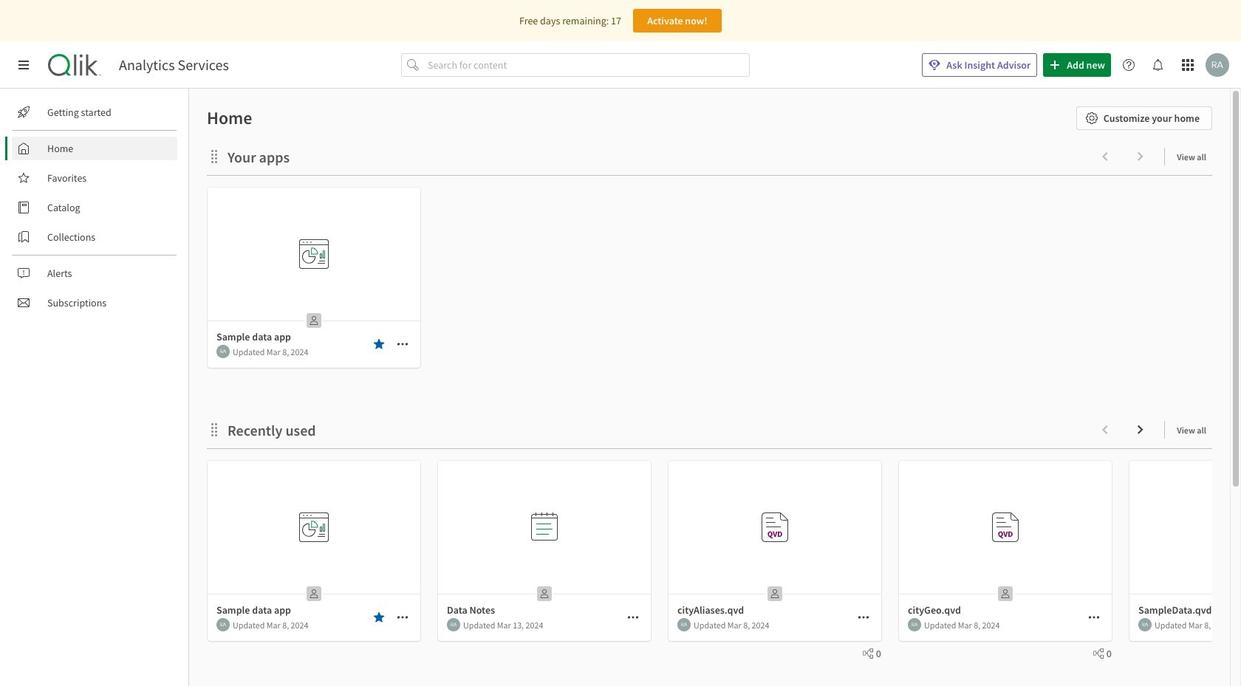 Task type: vqa. For each thing, say whether or not it's contained in the screenshot.
SAMPLE DATA APP element
no



Task type: locate. For each thing, give the bounding box(es) containing it.
move collection image
[[207, 149, 222, 164], [207, 422, 222, 437]]

1 vertical spatial move collection image
[[207, 422, 222, 437]]

remove from favorites image
[[373, 339, 385, 350]]

more actions image for remove from favorites image
[[397, 339, 409, 350]]

navigation pane element
[[0, 95, 188, 321]]

ruby anderson image
[[1206, 53, 1230, 77], [217, 619, 230, 632], [447, 619, 461, 632], [908, 619, 922, 632], [1139, 619, 1152, 632]]

main content
[[183, 89, 1242, 687]]

0 horizontal spatial ruby anderson image
[[217, 345, 230, 359]]

1 vertical spatial ruby anderson image
[[678, 619, 691, 632]]

ruby anderson image
[[217, 345, 230, 359], [678, 619, 691, 632]]

0 vertical spatial ruby anderson image
[[217, 345, 230, 359]]

more actions image
[[628, 612, 639, 624]]

remove from favorites image
[[373, 612, 385, 624]]

more actions image
[[397, 339, 409, 350], [397, 612, 409, 624], [858, 612, 870, 624]]

ruby anderson element
[[217, 345, 230, 359], [217, 619, 230, 632], [447, 619, 461, 632], [678, 619, 691, 632], [908, 619, 922, 632], [1139, 619, 1152, 632]]

close sidebar menu image
[[18, 59, 30, 71]]

more actions image for remove from favorites icon
[[397, 612, 409, 624]]



Task type: describe. For each thing, give the bounding box(es) containing it.
Search for content text field
[[425, 53, 750, 77]]

1 horizontal spatial ruby anderson image
[[678, 619, 691, 632]]

analytics services element
[[119, 56, 229, 74]]

0 vertical spatial move collection image
[[207, 149, 222, 164]]



